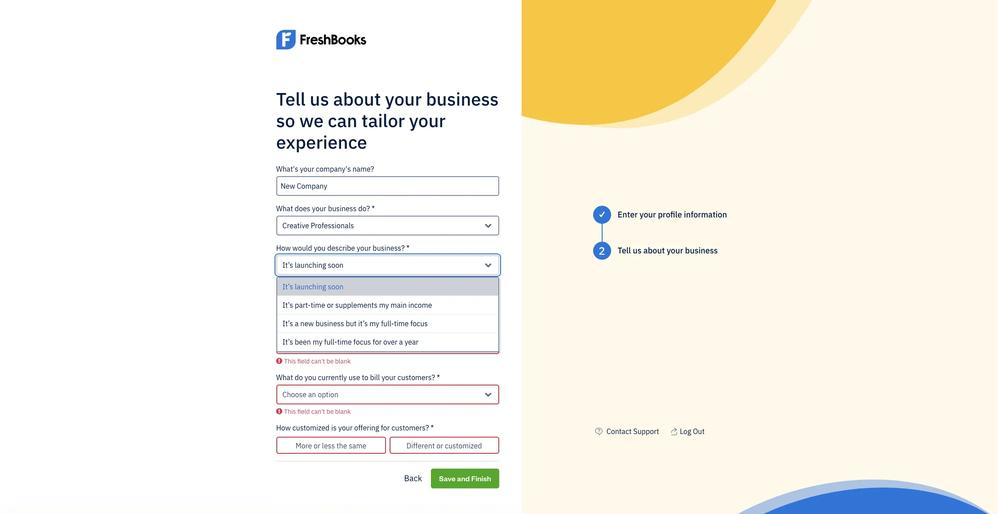 Task type: vqa. For each thing, say whether or not it's contained in the screenshot.
the topmost launching
yes



Task type: describe. For each thing, give the bounding box(es) containing it.
offering
[[354, 423, 379, 432]]

professionals
[[311, 221, 354, 230]]

this
[[378, 283, 390, 292]]

how would you describe your business? *
[[276, 243, 410, 252]]

option for exclamationcircle image
[[318, 390, 338, 399]]

choose an option field for exclamationcircle image
[[276, 385, 499, 404]]

0 horizontal spatial full-
[[324, 337, 337, 346]]

what's your company's name?
[[276, 164, 374, 173]]

my inside it's been my full-time focus for over a year option
[[313, 337, 322, 346]]

it's for full-
[[282, 337, 293, 346]]

you for do
[[305, 373, 316, 382]]

different
[[406, 441, 435, 450]]

save
[[439, 473, 455, 483]]

can
[[328, 109, 357, 132]]

blank for exclamationcircle icon
[[335, 357, 351, 365]]

currently
[[318, 373, 347, 382]]

support image
[[593, 426, 605, 437]]

do
[[295, 373, 303, 382]]

option for exclamationcircle icon
[[318, 340, 338, 349]]

business inside tell us about your business so we can tailor your experience
[[426, 87, 499, 110]]

we
[[299, 109, 324, 132]]

tell us about your business
[[618, 245, 718, 256]]

complete
[[355, 323, 386, 332]]

log out button
[[670, 426, 705, 437]]

what does your business do? *
[[276, 204, 375, 213]]

1 horizontal spatial time
[[337, 337, 352, 346]]

how customized is your offering for customers? *
[[276, 423, 434, 432]]

contact support link
[[607, 427, 659, 436]]

choose an option for exclamationcircle icon
[[282, 340, 338, 349]]

the
[[337, 441, 347, 450]]

be for exclamationcircle icon
[[326, 357, 334, 365]]

log out
[[680, 427, 705, 436]]

it
[[325, 323, 330, 332]]

Creative Professionals field
[[276, 216, 499, 235]]

profile
[[658, 209, 682, 220]]

my inside "it's part-time or supplements my main income" option
[[379, 301, 389, 309]]

main
[[391, 301, 407, 309]]

1 vertical spatial customized
[[445, 441, 482, 450]]

do?
[[358, 204, 370, 213]]

launching inside field
[[295, 261, 326, 269]]

creative
[[282, 221, 309, 230]]

supplements
[[335, 301, 377, 309]]

business inside option
[[316, 319, 344, 328]]

enter
[[618, 209, 638, 220]]

year
[[405, 337, 419, 346]]

0 vertical spatial customized
[[292, 423, 330, 432]]

enter your profile information
[[618, 209, 727, 220]]

it's for business
[[282, 319, 293, 328]]

log
[[680, 427, 691, 436]]

it's launching soon inside "option"
[[282, 282, 343, 291]]

this field can't be blank for exclamationcircle image
[[284, 407, 351, 416]]

information
[[684, 209, 727, 220]]

to for take
[[347, 323, 354, 332]]

save and finish button
[[431, 469, 499, 488]]

1 horizontal spatial a
[[399, 337, 403, 346]]

1 vertical spatial does
[[308, 323, 324, 332]]

list box containing it's launching soon
[[277, 278, 498, 351]]

can't for exclamationcircle image
[[311, 407, 325, 416]]

it's a new business but it's my full-time focus
[[282, 319, 428, 328]]

what's your estimated revenue this year?
[[276, 283, 409, 292]]

what for what does your business do? *
[[276, 204, 293, 213]]

exclamationcircle image
[[276, 357, 282, 364]]

bill
[[370, 373, 380, 382]]

experience
[[276, 130, 367, 154]]

choose an option for exclamationcircle image
[[282, 390, 338, 399]]

back button
[[397, 469, 429, 487]]

choose for exclamationcircle icon
[[282, 340, 306, 349]]

about for tell us about your business so we can tailor your experience
[[333, 87, 381, 110]]

how for how customized is your offering for customers? *
[[276, 423, 291, 432]]

this for exclamationcircle image
[[284, 407, 296, 416]]

0 vertical spatial focus
[[410, 319, 428, 328]]

0 horizontal spatial focus
[[353, 337, 371, 346]]

it's been my full-time focus for over a year
[[282, 337, 419, 346]]

it's been my full-time focus for over a year option
[[277, 333, 498, 351]]

how long does it take to complete your services?
[[276, 323, 433, 332]]

or for different
[[437, 441, 443, 450]]

same
[[349, 441, 366, 450]]

tailor
[[362, 109, 405, 132]]

0 vertical spatial customers?
[[398, 373, 435, 382]]

is
[[331, 423, 337, 432]]

income
[[408, 301, 432, 309]]

it's launching soon inside field
[[282, 261, 343, 269]]



Task type: locate. For each thing, give the bounding box(es) containing it.
0 vertical spatial soon
[[328, 261, 343, 269]]

0 vertical spatial blank
[[335, 357, 351, 365]]

2 vertical spatial my
[[313, 337, 322, 346]]

1 vertical spatial choose an option
[[282, 390, 338, 399]]

year?
[[391, 283, 409, 292]]

1 option from the top
[[318, 340, 338, 349]]

this right exclamationcircle image
[[284, 407, 296, 416]]

choose an option down do
[[282, 390, 338, 399]]

estimated
[[316, 283, 348, 292]]

1 vertical spatial option
[[318, 390, 338, 399]]

0 horizontal spatial us
[[310, 87, 329, 110]]

0 vertical spatial can't
[[311, 357, 325, 365]]

does left it
[[308, 323, 324, 332]]

services?
[[403, 323, 433, 332]]

it's for or
[[282, 301, 293, 309]]

an for exclamationcircle icon
[[308, 340, 316, 349]]

about
[[333, 87, 381, 110], [643, 245, 665, 256]]

0 vertical spatial how
[[276, 243, 291, 252]]

0 horizontal spatial tell
[[276, 87, 305, 110]]

1 vertical spatial customers?
[[392, 423, 429, 432]]

It's launching soon field
[[276, 255, 499, 275]]

1 vertical spatial soon
[[328, 282, 343, 291]]

creative professionals
[[282, 221, 354, 230]]

company's
[[316, 164, 351, 173]]

2 what's from the top
[[276, 283, 298, 292]]

be up is
[[326, 407, 334, 416]]

can't up currently
[[311, 357, 325, 365]]

customized up and
[[445, 441, 482, 450]]

1 what's from the top
[[276, 164, 298, 173]]

1 vertical spatial to
[[362, 373, 368, 382]]

1 can't from the top
[[311, 357, 325, 365]]

it's launching soon down would
[[282, 261, 343, 269]]

1 horizontal spatial about
[[643, 245, 665, 256]]

blank up is
[[335, 407, 351, 416]]

choose an option down long
[[282, 340, 338, 349]]

0 vertical spatial choose an option field
[[276, 334, 499, 354]]

my right been
[[313, 337, 322, 346]]

1 vertical spatial how
[[276, 323, 291, 332]]

customers? up different at bottom left
[[392, 423, 429, 432]]

or right different at bottom left
[[437, 441, 443, 450]]

this for exclamationcircle icon
[[284, 357, 296, 365]]

0 vertical spatial field
[[297, 357, 310, 365]]

choose down do
[[282, 390, 306, 399]]

can't up less
[[311, 407, 325, 416]]

0 horizontal spatial to
[[347, 323, 354, 332]]

or inside option
[[327, 301, 334, 309]]

it's
[[358, 319, 368, 328]]

an
[[308, 340, 316, 349], [308, 390, 316, 399]]

2 be from the top
[[326, 407, 334, 416]]

Choose an option field
[[276, 334, 499, 354], [276, 385, 499, 404]]

launching up part-
[[295, 282, 326, 291]]

0 vertical spatial you
[[314, 243, 326, 252]]

contact support
[[607, 427, 659, 436]]

my right the it's
[[370, 319, 379, 328]]

save and finish
[[439, 473, 491, 483]]

choose an option field for exclamationcircle icon
[[276, 334, 499, 354]]

what's
[[276, 164, 298, 173], [276, 283, 298, 292]]

1 blank from the top
[[335, 357, 351, 365]]

choose down long
[[282, 340, 306, 349]]

it's part-time or supplements my main income option
[[277, 296, 498, 314]]

1 this field can't be blank from the top
[[284, 357, 351, 365]]

0 vertical spatial full-
[[381, 319, 394, 328]]

1 vertical spatial be
[[326, 407, 334, 416]]

your
[[385, 87, 422, 110], [409, 109, 446, 132], [300, 164, 314, 173], [312, 204, 326, 213], [640, 209, 656, 220], [357, 243, 371, 252], [667, 245, 683, 256], [300, 283, 314, 292], [387, 323, 402, 332], [382, 373, 396, 382], [338, 423, 353, 432]]

tell for tell us about your business
[[618, 245, 631, 256]]

2 it's from the top
[[282, 282, 293, 291]]

1 vertical spatial field
[[297, 407, 310, 416]]

2 launching from the top
[[295, 282, 326, 291]]

it's inside field
[[282, 261, 293, 269]]

different or customized
[[406, 441, 482, 450]]

be for exclamationcircle image
[[326, 407, 334, 416]]

it's inside "option"
[[282, 282, 293, 291]]

about for tell us about your business
[[643, 245, 665, 256]]

1 horizontal spatial customized
[[445, 441, 482, 450]]

2 choose from the top
[[282, 390, 306, 399]]

it's a new business but it's my full-time focus option
[[277, 314, 498, 333]]

my
[[379, 301, 389, 309], [370, 319, 379, 328], [313, 337, 322, 346]]

what up creative
[[276, 204, 293, 213]]

to for use
[[362, 373, 368, 382]]

customers? down year
[[398, 373, 435, 382]]

can't
[[311, 357, 325, 365], [311, 407, 325, 416]]

business?
[[373, 243, 405, 252]]

how left long
[[276, 323, 291, 332]]

soon left revenue
[[328, 282, 343, 291]]

None text field
[[276, 176, 499, 196]]

my inside it's a new business but it's my full-time focus option
[[370, 319, 379, 328]]

launching
[[295, 261, 326, 269], [295, 282, 326, 291]]

option
[[318, 340, 338, 349], [318, 390, 338, 399]]

1 vertical spatial full-
[[324, 337, 337, 346]]

less
[[322, 441, 335, 450]]

2 option from the top
[[318, 390, 338, 399]]

0 vertical spatial my
[[379, 301, 389, 309]]

0 horizontal spatial time
[[311, 301, 325, 309]]

so
[[276, 109, 295, 132]]

0 vertical spatial to
[[347, 323, 354, 332]]

it's part-time or supplements my main income
[[282, 301, 432, 309]]

4 it's from the top
[[282, 319, 293, 328]]

for left over
[[373, 337, 382, 346]]

this field can't be blank
[[284, 357, 351, 365], [284, 407, 351, 416]]

2 choose an option from the top
[[282, 390, 338, 399]]

soon inside field
[[328, 261, 343, 269]]

a left year
[[399, 337, 403, 346]]

1 vertical spatial choose
[[282, 390, 306, 399]]

2 how from the top
[[276, 323, 291, 332]]

1 launching from the top
[[295, 261, 326, 269]]

would
[[292, 243, 312, 252]]

you
[[314, 243, 326, 252], [305, 373, 316, 382]]

0 vertical spatial option
[[318, 340, 338, 349]]

1 soon from the top
[[328, 261, 343, 269]]

1 horizontal spatial to
[[362, 373, 368, 382]]

0 horizontal spatial or
[[314, 441, 320, 450]]

tell us about your business so we can tailor your experience
[[276, 87, 499, 154]]

0 vertical spatial tell
[[276, 87, 305, 110]]

to left bill on the bottom left
[[362, 373, 368, 382]]

business
[[426, 87, 499, 110], [328, 204, 357, 213], [685, 245, 718, 256], [316, 319, 344, 328]]

1 vertical spatial tell
[[618, 245, 631, 256]]

time
[[311, 301, 325, 309], [394, 319, 409, 328], [337, 337, 352, 346]]

customers?
[[398, 373, 435, 382], [392, 423, 429, 432]]

1 vertical spatial for
[[381, 423, 390, 432]]

time up "new"
[[311, 301, 325, 309]]

logout image
[[670, 426, 678, 437]]

2 what from the top
[[276, 373, 293, 382]]

2 choose an option field from the top
[[276, 385, 499, 404]]

1 be from the top
[[326, 357, 334, 365]]

1 vertical spatial a
[[399, 337, 403, 346]]

choose
[[282, 340, 306, 349], [282, 390, 306, 399]]

or
[[327, 301, 334, 309], [314, 441, 320, 450], [437, 441, 443, 450]]

1 vertical spatial this
[[284, 407, 296, 416]]

1 an from the top
[[308, 340, 316, 349]]

what's for what's your company's name?
[[276, 164, 298, 173]]

tell inside tell us about your business so we can tailor your experience
[[276, 87, 305, 110]]

0 vertical spatial what
[[276, 204, 293, 213]]

field for exclamationcircle icon
[[297, 357, 310, 365]]

1 it's launching soon from the top
[[282, 261, 343, 269]]

2 soon from the top
[[328, 282, 343, 291]]

been
[[295, 337, 311, 346]]

this
[[284, 357, 296, 365], [284, 407, 296, 416]]

0 vertical spatial this
[[284, 357, 296, 365]]

this field can't be blank for exclamationcircle icon
[[284, 357, 351, 365]]

soon inside "option"
[[328, 282, 343, 291]]

full- down "it's part-time or supplements my main income" option
[[381, 319, 394, 328]]

1 choose an option field from the top
[[276, 334, 499, 354]]

0 vertical spatial be
[[326, 357, 334, 365]]

full-
[[381, 319, 394, 328], [324, 337, 337, 346]]

1 choose an option from the top
[[282, 340, 338, 349]]

3 how from the top
[[276, 423, 291, 432]]

be up currently
[[326, 357, 334, 365]]

new
[[300, 319, 314, 328]]

it's
[[282, 261, 293, 269], [282, 282, 293, 291], [282, 301, 293, 309], [282, 319, 293, 328], [282, 337, 293, 346]]

finish
[[471, 473, 491, 483]]

does
[[295, 204, 310, 213], [308, 323, 324, 332]]

customized up more
[[292, 423, 330, 432]]

what's down experience
[[276, 164, 298, 173]]

to right take
[[347, 323, 354, 332]]

over
[[383, 337, 397, 346]]

2 this field can't be blank from the top
[[284, 407, 351, 416]]

field up do
[[297, 357, 310, 365]]

1 horizontal spatial full-
[[381, 319, 394, 328]]

2 it's launching soon from the top
[[282, 282, 343, 291]]

1 horizontal spatial tell
[[618, 245, 631, 256]]

back
[[404, 473, 422, 483]]

describe
[[327, 243, 355, 252]]

1 vertical spatial blank
[[335, 407, 351, 416]]

*
[[372, 204, 375, 213], [406, 243, 410, 252], [437, 373, 440, 382], [431, 423, 434, 432]]

it's launching soon option
[[277, 278, 498, 296]]

2 horizontal spatial or
[[437, 441, 443, 450]]

1 vertical spatial time
[[394, 319, 409, 328]]

list box
[[277, 278, 498, 351]]

more
[[296, 441, 312, 450]]

focus down how long does it take to complete your services?
[[353, 337, 371, 346]]

0 vertical spatial this field can't be blank
[[284, 357, 351, 365]]

or for more
[[314, 441, 320, 450]]

us for tell us about your business
[[633, 245, 642, 256]]

blank
[[335, 357, 351, 365], [335, 407, 351, 416]]

2 vertical spatial how
[[276, 423, 291, 432]]

you right would
[[314, 243, 326, 252]]

5 it's from the top
[[282, 337, 293, 346]]

blank for exclamationcircle image
[[335, 407, 351, 416]]

1 vertical spatial can't
[[311, 407, 325, 416]]

1 vertical spatial an
[[308, 390, 316, 399]]

2 vertical spatial time
[[337, 337, 352, 346]]

1 horizontal spatial focus
[[410, 319, 428, 328]]

for inside option
[[373, 337, 382, 346]]

what's up part-
[[276, 283, 298, 292]]

2 blank from the top
[[335, 407, 351, 416]]

1 what from the top
[[276, 204, 293, 213]]

0 vertical spatial does
[[295, 204, 310, 213]]

field
[[297, 357, 310, 365], [297, 407, 310, 416]]

but
[[346, 319, 357, 328]]

out
[[693, 427, 705, 436]]

2 this from the top
[[284, 407, 296, 416]]

1 vertical spatial it's launching soon
[[282, 282, 343, 291]]

field right exclamationcircle image
[[297, 407, 310, 416]]

0 vertical spatial for
[[373, 337, 382, 346]]

us inside tell us about your business so we can tailor your experience
[[310, 87, 329, 110]]

contact
[[607, 427, 632, 436]]

or left less
[[314, 441, 320, 450]]

launching down would
[[295, 261, 326, 269]]

for
[[373, 337, 382, 346], [381, 423, 390, 432]]

use
[[349, 373, 360, 382]]

it's launching soon
[[282, 261, 343, 269], [282, 282, 343, 291]]

us right so
[[310, 87, 329, 110]]

2 an from the top
[[308, 390, 316, 399]]

soon down the describe at the left top of page
[[328, 261, 343, 269]]

what's for what's your estimated revenue this year?
[[276, 283, 298, 292]]

1 horizontal spatial us
[[633, 245, 642, 256]]

us down enter
[[633, 245, 642, 256]]

1 vertical spatial us
[[633, 245, 642, 256]]

0 vertical spatial about
[[333, 87, 381, 110]]

an for exclamationcircle image
[[308, 390, 316, 399]]

us
[[310, 87, 329, 110], [633, 245, 642, 256]]

1 vertical spatial about
[[643, 245, 665, 256]]

0 vertical spatial us
[[310, 87, 329, 110]]

0 vertical spatial choose an option
[[282, 340, 338, 349]]

1 vertical spatial what
[[276, 373, 293, 382]]

0 horizontal spatial about
[[333, 87, 381, 110]]

more or less the same
[[296, 441, 366, 450]]

how left would
[[276, 243, 291, 252]]

choose an option field down it's a new business but it's my full-time focus option
[[276, 334, 499, 354]]

customized
[[292, 423, 330, 432], [445, 441, 482, 450]]

1 it's from the top
[[282, 261, 293, 269]]

how for how long does it take to complete your services?
[[276, 323, 291, 332]]

this field can't be blank up is
[[284, 407, 351, 416]]

3 it's from the top
[[282, 301, 293, 309]]

field for exclamationcircle image
[[297, 407, 310, 416]]

what
[[276, 204, 293, 213], [276, 373, 293, 382]]

1 vertical spatial you
[[305, 373, 316, 382]]

1 vertical spatial this field can't be blank
[[284, 407, 351, 416]]

1 vertical spatial my
[[370, 319, 379, 328]]

exclamationcircle image
[[276, 407, 282, 415]]

1 field from the top
[[297, 357, 310, 365]]

my left main
[[379, 301, 389, 309]]

what for what do you currently use to bill your customers? *
[[276, 373, 293, 382]]

0 vertical spatial a
[[295, 319, 299, 328]]

2 can't from the top
[[311, 407, 325, 416]]

to
[[347, 323, 354, 332], [362, 373, 368, 382]]

revenue
[[350, 283, 376, 292]]

a left "new"
[[295, 319, 299, 328]]

does up creative
[[295, 204, 310, 213]]

focus down income on the left
[[410, 319, 428, 328]]

2 field from the top
[[297, 407, 310, 416]]

this right exclamationcircle icon
[[284, 357, 296, 365]]

how down exclamationcircle image
[[276, 423, 291, 432]]

full- down it
[[324, 337, 337, 346]]

time down take
[[337, 337, 352, 346]]

support
[[633, 427, 659, 436]]

0 horizontal spatial a
[[295, 319, 299, 328]]

0 vertical spatial an
[[308, 340, 316, 349]]

focus
[[410, 319, 428, 328], [353, 337, 371, 346]]

choose for exclamationcircle image
[[282, 390, 306, 399]]

0 vertical spatial it's launching soon
[[282, 261, 343, 269]]

soon
[[328, 261, 343, 269], [328, 282, 343, 291]]

tell
[[276, 87, 305, 110], [618, 245, 631, 256]]

0 vertical spatial what's
[[276, 164, 298, 173]]

a
[[295, 319, 299, 328], [399, 337, 403, 346]]

blank up currently
[[335, 357, 351, 365]]

1 vertical spatial choose an option field
[[276, 385, 499, 404]]

can't for exclamationcircle icon
[[311, 357, 325, 365]]

this field can't be blank up currently
[[284, 357, 351, 365]]

part-
[[295, 301, 311, 309]]

1 this from the top
[[284, 357, 296, 365]]

1 how from the top
[[276, 243, 291, 252]]

us for tell us about your business so we can tailor your experience
[[310, 87, 329, 110]]

how for how would you describe your business? *
[[276, 243, 291, 252]]

choose an option field down bill on the bottom left
[[276, 385, 499, 404]]

0 vertical spatial launching
[[295, 261, 326, 269]]

and
[[457, 473, 470, 483]]

be
[[326, 357, 334, 365], [326, 407, 334, 416]]

what do you currently use to bill your customers? *
[[276, 373, 440, 382]]

what left do
[[276, 373, 293, 382]]

it's launching soon up part-
[[282, 282, 343, 291]]

1 vertical spatial what's
[[276, 283, 298, 292]]

1 choose from the top
[[282, 340, 306, 349]]

or down estimated
[[327, 301, 334, 309]]

freshbooks logo image
[[276, 16, 366, 63]]

take
[[331, 323, 345, 332]]

time down main
[[394, 319, 409, 328]]

1 vertical spatial launching
[[295, 282, 326, 291]]

0 vertical spatial choose
[[282, 340, 306, 349]]

0 vertical spatial time
[[311, 301, 325, 309]]

long
[[292, 323, 306, 332]]

name?
[[353, 164, 374, 173]]

1 horizontal spatial or
[[327, 301, 334, 309]]

tell for tell us about your business so we can tailor your experience
[[276, 87, 305, 110]]

0 horizontal spatial customized
[[292, 423, 330, 432]]

you right do
[[305, 373, 316, 382]]

1 vertical spatial focus
[[353, 337, 371, 346]]

for right the offering
[[381, 423, 390, 432]]

option down it
[[318, 340, 338, 349]]

launching inside "option"
[[295, 282, 326, 291]]

about inside tell us about your business so we can tailor your experience
[[333, 87, 381, 110]]

you for would
[[314, 243, 326, 252]]

option down currently
[[318, 390, 338, 399]]

2 horizontal spatial time
[[394, 319, 409, 328]]



